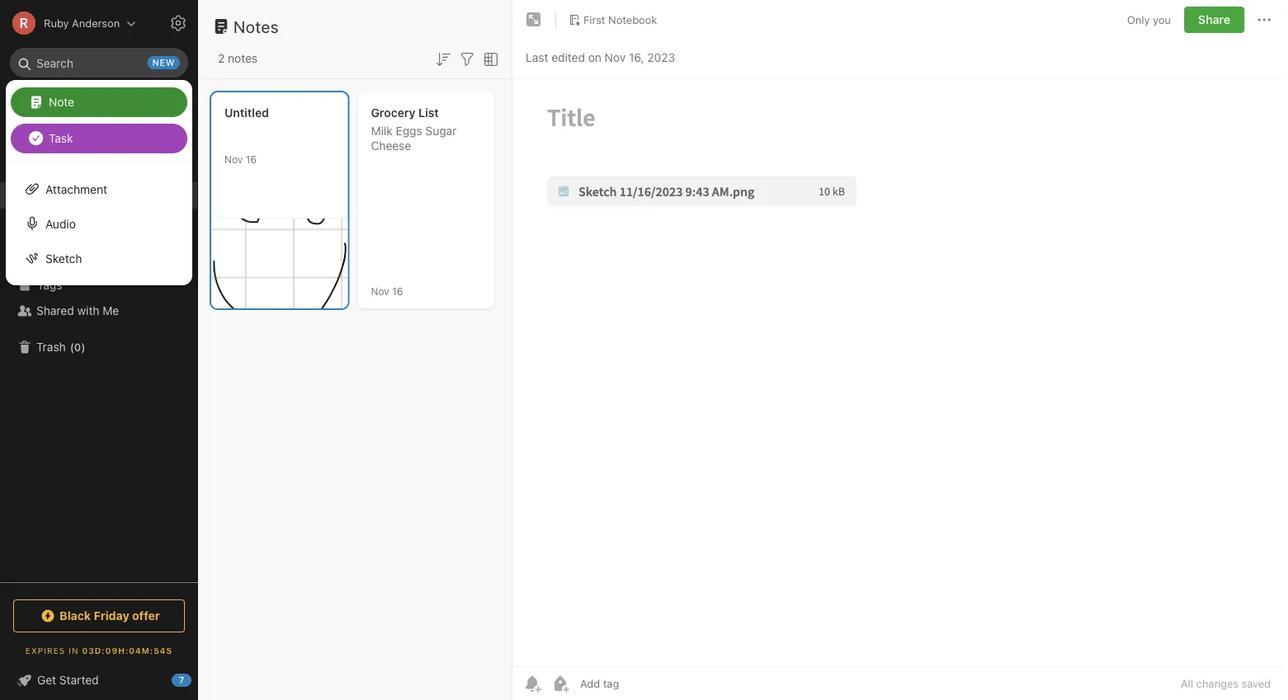 Task type: locate. For each thing, give the bounding box(es) containing it.
untitled
[[225, 106, 269, 120]]

( for trash
[[70, 341, 74, 354]]

share
[[1199, 13, 1231, 26]]

black
[[60, 610, 91, 623]]

2023
[[648, 51, 676, 64]]

sugar
[[426, 124, 457, 138]]

1 vertical spatial (
[[70, 341, 74, 354]]

sketch button
[[6, 241, 192, 276]]

nov
[[605, 51, 626, 64], [225, 154, 243, 165], [371, 286, 389, 297]]

task
[[49, 131, 73, 145]]

) inside notes ( 2 )
[[83, 189, 87, 202]]

me
[[103, 304, 119, 318]]

0 horizontal spatial 16
[[246, 154, 257, 165]]

notes up tasks
[[36, 189, 68, 202]]

in
[[69, 646, 79, 656]]

notes for notes
[[234, 17, 279, 36]]

1 vertical spatial nov 16
[[371, 286, 403, 297]]

expand note image
[[524, 10, 544, 30]]

(
[[72, 189, 76, 202], [70, 341, 74, 354]]

Add tag field
[[579, 677, 703, 691]]

) inside trash ( 0 )
[[81, 341, 85, 354]]

0 horizontal spatial nov 16
[[225, 154, 257, 165]]

expires in 03d:09h:04m:54s
[[25, 646, 173, 656]]

list
[[419, 106, 439, 120]]

notes inside 'tree'
[[36, 189, 68, 202]]

home link
[[0, 130, 198, 156]]

notes up notes
[[234, 17, 279, 36]]

( right trash
[[70, 341, 74, 354]]

( up the audio
[[72, 189, 76, 202]]

nov 16
[[225, 154, 257, 165], [371, 286, 403, 297]]

16
[[246, 154, 257, 165], [392, 286, 403, 297]]

0 vertical spatial notes
[[234, 17, 279, 36]]

you
[[1153, 13, 1171, 26]]

notebooks link
[[0, 245, 197, 272]]

note window element
[[513, 0, 1285, 701]]

add filters image
[[457, 49, 477, 69]]

grocery list milk eggs sugar cheese
[[371, 106, 457, 153]]

)
[[83, 189, 87, 202], [81, 341, 85, 354]]

tasks
[[36, 215, 66, 229]]

get
[[37, 674, 56, 688]]

( inside notes ( 2 )
[[72, 189, 76, 202]]

1 vertical spatial )
[[81, 341, 85, 354]]

notes ( 2 )
[[36, 189, 87, 202]]

2 vertical spatial nov
[[371, 286, 389, 297]]

friday
[[94, 610, 129, 623]]

more actions image
[[1255, 10, 1275, 30]]

audio button
[[6, 206, 192, 241]]

0 horizontal spatial notes
[[36, 189, 68, 202]]

0 horizontal spatial 2
[[76, 189, 83, 202]]

anderson
[[72, 17, 120, 29]]

last
[[526, 51, 549, 64]]

Note Editor text field
[[513, 79, 1285, 667]]

edited
[[552, 51, 585, 64]]

new
[[36, 95, 60, 108]]

( inside trash ( 0 )
[[70, 341, 74, 354]]

tree
[[0, 130, 198, 582]]

) for trash
[[81, 341, 85, 354]]

Search text field
[[21, 48, 177, 78]]

share button
[[1185, 7, 1245, 33]]

ruby anderson
[[44, 17, 120, 29]]

0 horizontal spatial nov
[[225, 154, 243, 165]]

first notebook button
[[563, 8, 663, 31]]

1 horizontal spatial notes
[[234, 17, 279, 36]]

audio
[[45, 217, 76, 231]]

( for notes
[[72, 189, 76, 202]]

tasks button
[[0, 209, 197, 235]]

1 horizontal spatial 2
[[218, 52, 225, 65]]

attachment
[[45, 182, 107, 196]]

notes inside note list element
[[234, 17, 279, 36]]

shared with me
[[36, 304, 119, 318]]

View options field
[[477, 48, 501, 69]]

new button
[[10, 87, 188, 116]]

on
[[588, 51, 602, 64]]

note
[[49, 95, 74, 108]]

1 vertical spatial 2
[[76, 189, 83, 202]]

0
[[74, 341, 81, 354]]

7
[[179, 676, 184, 686]]

0 vertical spatial 2
[[218, 52, 225, 65]]

black friday offer
[[60, 610, 160, 623]]

) up "tasks" button
[[83, 189, 87, 202]]

2 left notes
[[218, 52, 225, 65]]

first
[[584, 13, 606, 26]]

2 up "tasks" button
[[76, 189, 83, 202]]

2
[[218, 52, 225, 65], [76, 189, 83, 202]]

expand notebooks image
[[4, 252, 17, 265]]

offer
[[132, 610, 160, 623]]

notes
[[234, 17, 279, 36], [36, 189, 68, 202]]

0 vertical spatial (
[[72, 189, 76, 202]]

tags button
[[0, 272, 197, 298]]

last edited on nov 16, 2023
[[526, 51, 676, 64]]

black friday offer button
[[13, 600, 185, 633]]

notebooks
[[37, 251, 95, 265]]

) right trash
[[81, 341, 85, 354]]

03d:09h:04m:54s
[[82, 646, 173, 656]]

1 horizontal spatial nov
[[371, 286, 389, 297]]

16,
[[629, 51, 644, 64]]

note list element
[[198, 0, 513, 701]]

expires
[[25, 646, 65, 656]]

0 vertical spatial nov 16
[[225, 154, 257, 165]]

0 vertical spatial nov
[[605, 51, 626, 64]]

trash
[[36, 341, 66, 354]]

first notebook
[[584, 13, 657, 26]]

1 vertical spatial 16
[[392, 286, 403, 297]]

0 vertical spatial )
[[83, 189, 87, 202]]

shared with me link
[[0, 298, 197, 324]]

thumbnail image
[[211, 219, 348, 309]]

More actions field
[[1255, 7, 1275, 33]]

2 horizontal spatial nov
[[605, 51, 626, 64]]

milk
[[371, 124, 393, 138]]

1 vertical spatial notes
[[36, 189, 68, 202]]



Task type: describe. For each thing, give the bounding box(es) containing it.
all
[[1181, 678, 1194, 691]]

get started
[[37, 674, 99, 688]]

notes
[[228, 52, 258, 65]]

only you
[[1128, 13, 1171, 26]]

Sort options field
[[433, 48, 453, 69]]

Account field
[[0, 7, 136, 40]]

note button
[[11, 88, 187, 117]]

notebook
[[609, 13, 657, 26]]

task button
[[11, 124, 187, 154]]

nov inside note window 'element'
[[605, 51, 626, 64]]

Add filters field
[[457, 48, 477, 69]]

ruby
[[44, 17, 69, 29]]

tags
[[37, 278, 62, 292]]

settings image
[[168, 13, 188, 33]]

new search field
[[21, 48, 180, 78]]

only
[[1128, 13, 1150, 26]]

changes
[[1197, 678, 1239, 691]]

with
[[77, 304, 99, 318]]

cheese
[[371, 139, 411, 153]]

1 vertical spatial nov
[[225, 154, 243, 165]]

shared
[[36, 304, 74, 318]]

0 vertical spatial 16
[[246, 154, 257, 165]]

2 notes
[[218, 52, 258, 65]]

all changes saved
[[1181, 678, 1271, 691]]

note creation menu element
[[11, 84, 187, 157]]

tree containing home
[[0, 130, 198, 582]]

1 horizontal spatial nov 16
[[371, 286, 403, 297]]

2 inside note list element
[[218, 52, 225, 65]]

home
[[36, 136, 68, 149]]

notes for notes ( 2 )
[[36, 189, 68, 202]]

grocery
[[371, 106, 416, 120]]

add a reminder image
[[523, 675, 542, 694]]

sketch
[[45, 252, 82, 265]]

2 inside notes ( 2 )
[[76, 189, 83, 202]]

eggs
[[396, 124, 422, 138]]

) for notes
[[83, 189, 87, 202]]

add tag image
[[551, 675, 570, 694]]

started
[[59, 674, 99, 688]]

Help and Learning task checklist field
[[0, 668, 198, 694]]

attachment button
[[6, 172, 192, 206]]

1 horizontal spatial 16
[[392, 286, 403, 297]]

click to collapse image
[[192, 670, 204, 690]]

new
[[152, 57, 175, 68]]

saved
[[1242, 678, 1271, 691]]

trash ( 0 )
[[36, 341, 85, 354]]



Task type: vqa. For each thing, say whether or not it's contained in the screenshot.
changes
yes



